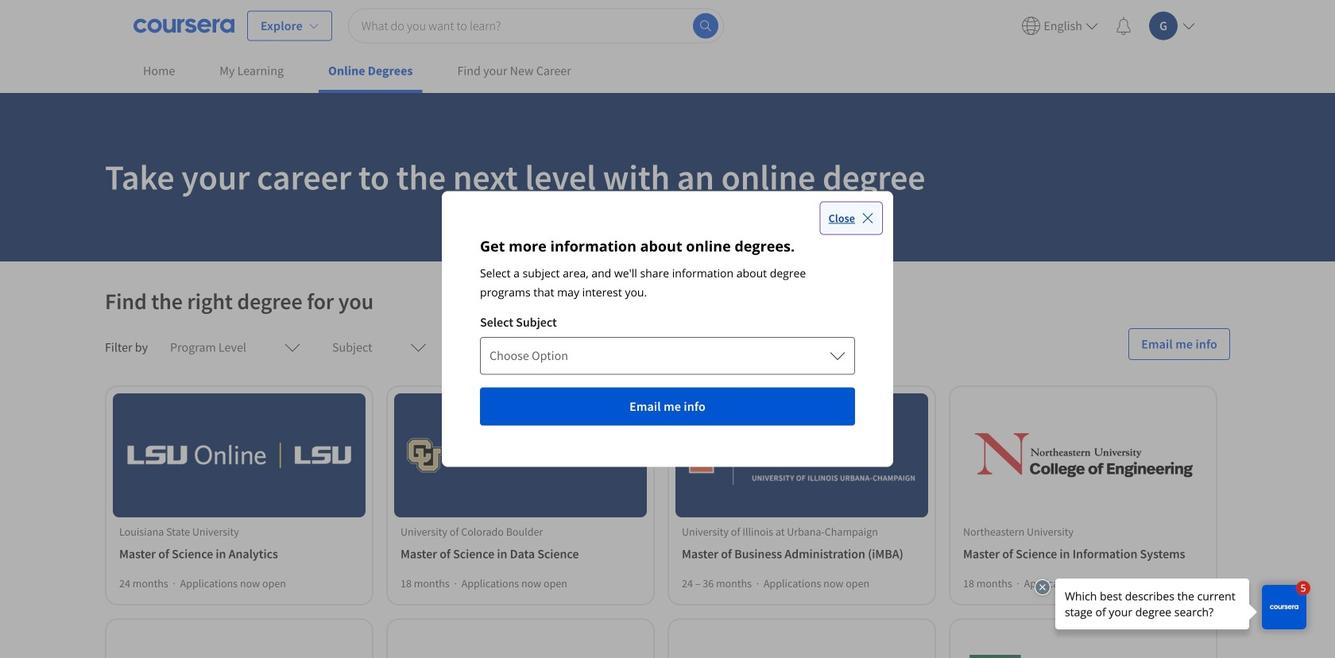 Task type: locate. For each thing, give the bounding box(es) containing it.
dialog
[[442, 191, 893, 467]]

coursera image
[[134, 13, 234, 39]]

None search field
[[348, 8, 724, 43]]



Task type: vqa. For each thing, say whether or not it's contained in the screenshot.
search box
yes



